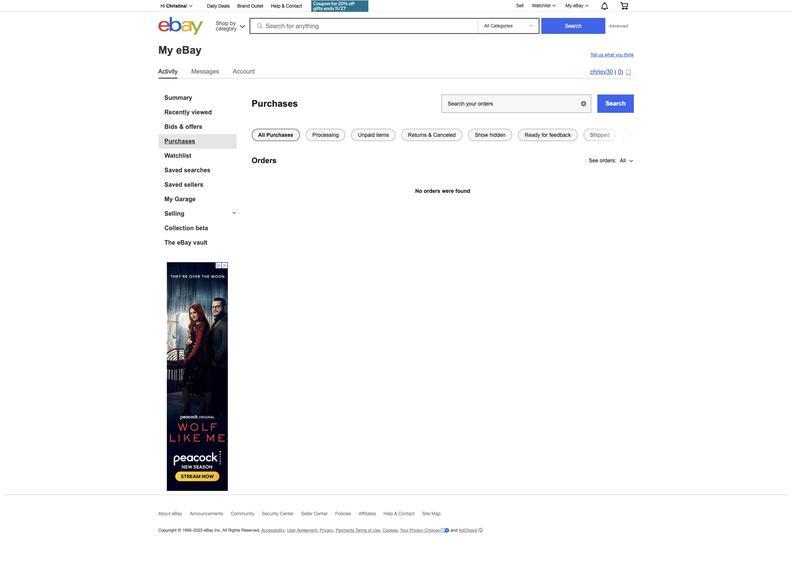 Task type: vqa. For each thing, say whether or not it's contained in the screenshot.
on
no



Task type: describe. For each thing, give the bounding box(es) containing it.
site map link
[[423, 511, 448, 520]]

(
[[615, 69, 617, 75]]

2 privacy from the left
[[410, 528, 424, 532]]

policies
[[335, 511, 351, 516]]

choices
[[425, 528, 440, 532]]

privacy link
[[320, 528, 334, 532]]

community link
[[231, 511, 262, 520]]

chriov30
[[590, 69, 613, 75]]

center for seller center
[[314, 511, 328, 516]]

user agreement link
[[287, 528, 317, 532]]

affiliates link
[[359, 511, 384, 520]]

see orders: all
[[589, 157, 626, 163]]

saved for saved searches
[[164, 167, 182, 173]]

get an extra 20% off image
[[311, 0, 369, 12]]

0 link
[[618, 69, 622, 75]]

contact for bottom help & contact link
[[399, 511, 415, 516]]

1 horizontal spatial purchases
[[252, 98, 298, 108]]

sellers
[[184, 181, 203, 188]]

sell
[[516, 3, 524, 8]]

my ebay inside main content
[[158, 44, 202, 56]]

your
[[400, 528, 409, 532]]

my for my garage link
[[164, 196, 173, 202]]

1 horizontal spatial help
[[384, 511, 393, 516]]

outlet
[[251, 3, 264, 9]]

advanced link
[[606, 18, 632, 34]]

0 horizontal spatial watchlist link
[[164, 152, 237, 159]]

contact for help & contact link to the left
[[286, 3, 302, 9]]

collection
[[164, 225, 194, 231]]

hi
[[161, 3, 165, 9]]

collection beta
[[164, 225, 208, 231]]

category
[[216, 25, 237, 31]]

map
[[432, 511, 441, 516]]

bids & offers
[[164, 123, 202, 130]]

my garage
[[164, 196, 196, 202]]

4 , from the left
[[380, 528, 381, 532]]

brand outlet
[[237, 3, 264, 9]]

christina
[[166, 3, 186, 9]]

security center
[[262, 511, 294, 516]]

chriov30 link
[[590, 69, 613, 75]]

summary
[[164, 94, 192, 101]]

see
[[589, 157, 599, 163]]

1 vertical spatial purchases
[[164, 138, 195, 144]]

all inside my ebay main content
[[620, 157, 626, 163]]

account link
[[233, 67, 255, 76]]

©
[[178, 528, 181, 532]]

seller center
[[301, 511, 328, 516]]

payments terms of use link
[[336, 528, 380, 532]]

reserved.
[[241, 528, 260, 532]]

of
[[368, 528, 372, 532]]

orders
[[252, 156, 277, 164]]

& inside account navigation
[[282, 3, 285, 9]]

1 vertical spatial all
[[223, 528, 227, 532]]

site map
[[423, 511, 441, 516]]

ebay for the ebay vault 'link'
[[177, 239, 192, 246]]

hi christina !
[[161, 3, 187, 9]]

the ebay vault
[[164, 239, 208, 246]]

agreement
[[297, 528, 317, 532]]

saved sellers
[[164, 181, 203, 188]]

account
[[233, 68, 255, 75]]

make this page your my ebay homepage image
[[626, 69, 631, 76]]

by
[[230, 20, 236, 26]]

inc.
[[215, 528, 221, 532]]

payments
[[336, 528, 354, 532]]

1 privacy from the left
[[320, 528, 334, 532]]

the
[[164, 239, 175, 246]]

activity link
[[158, 67, 178, 76]]

community
[[231, 511, 254, 516]]

tell us what you think
[[591, 52, 634, 57]]

about
[[158, 511, 171, 516]]

help & contact inside account navigation
[[271, 3, 302, 9]]

all button
[[620, 153, 634, 168]]

shop by category
[[216, 20, 237, 31]]

cookies
[[383, 528, 398, 532]]

my for my ebay link
[[566, 3, 572, 8]]

saved for saved sellers
[[164, 181, 182, 188]]

saved searches link
[[164, 167, 237, 174]]

recently
[[164, 109, 190, 115]]

adchoice link
[[459, 528, 483, 533]]

the ebay vault link
[[164, 239, 237, 246]]

beta
[[196, 225, 208, 231]]

5 , from the left
[[398, 528, 399, 532]]

orders
[[424, 188, 441, 194]]

watchlist for the leftmost watchlist link
[[164, 152, 191, 159]]

vault
[[193, 239, 208, 246]]

seller center link
[[301, 511, 335, 520]]

center for security center
[[280, 511, 294, 516]]

messages link
[[191, 67, 219, 76]]

your shopping cart image
[[620, 2, 629, 10]]

cookies link
[[383, 528, 398, 532]]

shop by category banner
[[156, 0, 634, 37]]

selling
[[164, 210, 184, 217]]

found
[[456, 188, 470, 194]]

bids
[[164, 123, 178, 130]]

none submit inside "shop by category" banner
[[542, 18, 606, 34]]



Task type: locate. For each thing, give the bounding box(es) containing it.
none text field inside my ebay main content
[[442, 94, 592, 113]]

summary link
[[164, 94, 237, 101]]

,
[[285, 528, 286, 532], [317, 528, 319, 532], [334, 528, 335, 532], [380, 528, 381, 532], [398, 528, 399, 532]]

recently viewed link
[[164, 109, 237, 116]]

ebay for my ebay link
[[573, 3, 584, 8]]

0 horizontal spatial purchases
[[164, 138, 195, 144]]

0 vertical spatial my
[[566, 3, 572, 8]]

ebay for about ebay link
[[172, 511, 182, 516]]

user
[[287, 528, 296, 532]]

2023
[[193, 528, 203, 532]]

help & contact up 'your'
[[384, 511, 415, 516]]

0 vertical spatial saved
[[164, 167, 182, 173]]

1 , from the left
[[285, 528, 286, 532]]

you
[[616, 52, 623, 57]]

0 horizontal spatial help & contact
[[271, 3, 302, 9]]

1 horizontal spatial &
[[282, 3, 285, 9]]

accessibility link
[[261, 528, 285, 532]]

!
[[186, 3, 187, 9]]

help inside account navigation
[[271, 3, 281, 9]]

ebay inside 'link'
[[177, 239, 192, 246]]

messages
[[191, 68, 219, 75]]

0 horizontal spatial privacy
[[320, 528, 334, 532]]

what
[[605, 52, 614, 57]]

1 vertical spatial help & contact link
[[384, 511, 423, 520]]

2 , from the left
[[317, 528, 319, 532]]

1 horizontal spatial my ebay
[[566, 3, 584, 8]]

center
[[280, 511, 294, 516], [314, 511, 328, 516]]

1 vertical spatial contact
[[399, 511, 415, 516]]

saved sellers link
[[164, 181, 237, 188]]

watchlist up saved searches
[[164, 152, 191, 159]]

watchlist for watchlist link within account navigation
[[532, 3, 551, 8]]

policies link
[[335, 511, 359, 520]]

help & contact right outlet
[[271, 3, 302, 9]]

2 saved from the top
[[164, 181, 182, 188]]

0 horizontal spatial center
[[280, 511, 294, 516]]

my ebay inside account navigation
[[566, 3, 584, 8]]

1 horizontal spatial all
[[620, 157, 626, 163]]

)
[[622, 69, 623, 75]]

advertisement region
[[167, 262, 228, 491]]

1 vertical spatial help
[[384, 511, 393, 516]]

shop
[[216, 20, 229, 26]]

brand outlet link
[[237, 2, 264, 11]]

0 horizontal spatial help
[[271, 3, 281, 9]]

rights
[[228, 528, 240, 532]]

, left 'your'
[[398, 528, 399, 532]]

privacy down 'seller center' link
[[320, 528, 334, 532]]

, left "payments"
[[334, 528, 335, 532]]

selling button
[[158, 210, 237, 217]]

brand
[[237, 3, 250, 9]]

help right outlet
[[271, 3, 281, 9]]

0 horizontal spatial contact
[[286, 3, 302, 9]]

& right bids
[[179, 123, 184, 130]]

no orders were found
[[415, 188, 470, 194]]

and adchoice
[[450, 528, 477, 532]]

search button
[[598, 94, 634, 113]]

saved inside 'link'
[[164, 181, 182, 188]]

center right 'security'
[[280, 511, 294, 516]]

1 horizontal spatial help & contact link
[[384, 511, 423, 520]]

security
[[262, 511, 279, 516]]

daily deals
[[207, 3, 230, 9]]

1 vertical spatial watchlist
[[164, 152, 191, 159]]

watchlist link inside account navigation
[[528, 1, 559, 10]]

1 vertical spatial &
[[179, 123, 184, 130]]

offers
[[185, 123, 202, 130]]

us
[[599, 52, 604, 57]]

shop by category button
[[212, 17, 247, 33]]

help up the cookies link
[[384, 511, 393, 516]]

all right the orders:
[[620, 157, 626, 163]]

affiliates
[[359, 511, 376, 516]]

2 center from the left
[[314, 511, 328, 516]]

1 saved from the top
[[164, 167, 182, 173]]

1 horizontal spatial contact
[[399, 511, 415, 516]]

watchlist right sell
[[532, 3, 551, 8]]

0 vertical spatial &
[[282, 3, 285, 9]]

contact inside account navigation
[[286, 3, 302, 9]]

watchlist inside account navigation
[[532, 3, 551, 8]]

my ebay main content
[[3, 37, 789, 491]]

, left privacy 'link' at the left bottom of page
[[317, 528, 319, 532]]

saved up saved sellers
[[164, 167, 182, 173]]

help
[[271, 3, 281, 9], [384, 511, 393, 516]]

tell us what you think link
[[591, 52, 634, 57]]

announcements
[[190, 511, 223, 516]]

your privacy choices link
[[400, 528, 450, 532]]

ebay inside about ebay link
[[172, 511, 182, 516]]

help & contact link right outlet
[[271, 2, 302, 11]]

security center link
[[262, 511, 301, 520]]

and
[[451, 528, 458, 532]]

1 vertical spatial saved
[[164, 181, 182, 188]]

watchlist inside my ebay main content
[[164, 152, 191, 159]]

0 horizontal spatial my ebay
[[158, 44, 202, 56]]

0 horizontal spatial help & contact link
[[271, 2, 302, 11]]

, left the cookies link
[[380, 528, 381, 532]]

0 vertical spatial watchlist link
[[528, 1, 559, 10]]

1 horizontal spatial watchlist link
[[528, 1, 559, 10]]

daily
[[207, 3, 217, 9]]

1 horizontal spatial privacy
[[410, 528, 424, 532]]

watchlist link right sell
[[528, 1, 559, 10]]

2 vertical spatial my
[[164, 196, 173, 202]]

saved up my garage on the left top
[[164, 181, 182, 188]]

collection beta link
[[164, 225, 237, 232]]

my garage link
[[164, 196, 237, 203]]

0 horizontal spatial watchlist
[[164, 152, 191, 159]]

1 horizontal spatial watchlist
[[532, 3, 551, 8]]

1 vertical spatial my
[[158, 44, 173, 56]]

1 horizontal spatial center
[[314, 511, 328, 516]]

0 vertical spatial help & contact link
[[271, 2, 302, 11]]

daily deals link
[[207, 2, 230, 11]]

0 horizontal spatial all
[[223, 528, 227, 532]]

ebay
[[573, 3, 584, 8], [176, 44, 202, 56], [177, 239, 192, 246], [172, 511, 182, 516], [204, 528, 213, 532]]

1 vertical spatial watchlist link
[[164, 152, 237, 159]]

1 vertical spatial my ebay
[[158, 44, 202, 56]]

use
[[373, 528, 380, 532]]

& inside my ebay main content
[[179, 123, 184, 130]]

help & contact link up 'your'
[[384, 511, 423, 520]]

0
[[618, 69, 622, 75]]

think
[[624, 52, 634, 57]]

1995-
[[182, 528, 193, 532]]

terms
[[356, 528, 367, 532]]

help & contact
[[271, 3, 302, 9], [384, 511, 415, 516]]

copyright © 1995-2023 ebay inc. all rights reserved. accessibility , user agreement , privacy , payments terms of use , cookies , your privacy choices
[[158, 528, 440, 532]]

, left user
[[285, 528, 286, 532]]

ebay inside my ebay link
[[573, 3, 584, 8]]

bids & offers link
[[164, 123, 237, 130]]

& right outlet
[[282, 3, 285, 9]]

tell
[[591, 52, 597, 57]]

1 horizontal spatial help & contact
[[384, 511, 415, 516]]

my ebay link
[[562, 1, 592, 10]]

my ebay
[[566, 3, 584, 8], [158, 44, 202, 56]]

recently viewed
[[164, 109, 212, 115]]

no
[[415, 188, 422, 194]]

help & contact link
[[271, 2, 302, 11], [384, 511, 423, 520]]

accessibility
[[261, 528, 285, 532]]

center right seller
[[314, 511, 328, 516]]

deals
[[218, 3, 230, 9]]

my inside account navigation
[[566, 3, 572, 8]]

all right inc.
[[223, 528, 227, 532]]

Search for anything text field
[[251, 19, 476, 33]]

purchases
[[252, 98, 298, 108], [164, 138, 195, 144]]

site
[[423, 511, 430, 516]]

0 vertical spatial help
[[271, 3, 281, 9]]

0 vertical spatial help & contact
[[271, 3, 302, 9]]

all
[[620, 157, 626, 163], [223, 528, 227, 532]]

& up 'cookies'
[[394, 511, 397, 516]]

2 vertical spatial &
[[394, 511, 397, 516]]

1 vertical spatial help & contact
[[384, 511, 415, 516]]

0 horizontal spatial &
[[179, 123, 184, 130]]

advanced
[[609, 24, 628, 28]]

0 vertical spatial watchlist
[[532, 3, 551, 8]]

2 horizontal spatial &
[[394, 511, 397, 516]]

1 center from the left
[[280, 511, 294, 516]]

0 vertical spatial my ebay
[[566, 3, 584, 8]]

garage
[[175, 196, 196, 202]]

contact right outlet
[[286, 3, 302, 9]]

privacy right 'your'
[[410, 528, 424, 532]]

search
[[606, 100, 626, 107]]

announcements link
[[190, 511, 231, 520]]

0 vertical spatial purchases
[[252, 98, 298, 108]]

my
[[566, 3, 572, 8], [158, 44, 173, 56], [164, 196, 173, 202]]

None submit
[[542, 18, 606, 34]]

searches
[[184, 167, 211, 173]]

0 vertical spatial all
[[620, 157, 626, 163]]

watchlist link down purchases link
[[164, 152, 237, 159]]

0 vertical spatial contact
[[286, 3, 302, 9]]

3 , from the left
[[334, 528, 335, 532]]

orders:
[[600, 157, 617, 163]]

account navigation
[[156, 0, 634, 13]]

about ebay
[[158, 511, 182, 516]]

seller
[[301, 511, 313, 516]]

activity
[[158, 68, 178, 75]]

None text field
[[442, 94, 592, 113]]

contact up 'your'
[[399, 511, 415, 516]]



